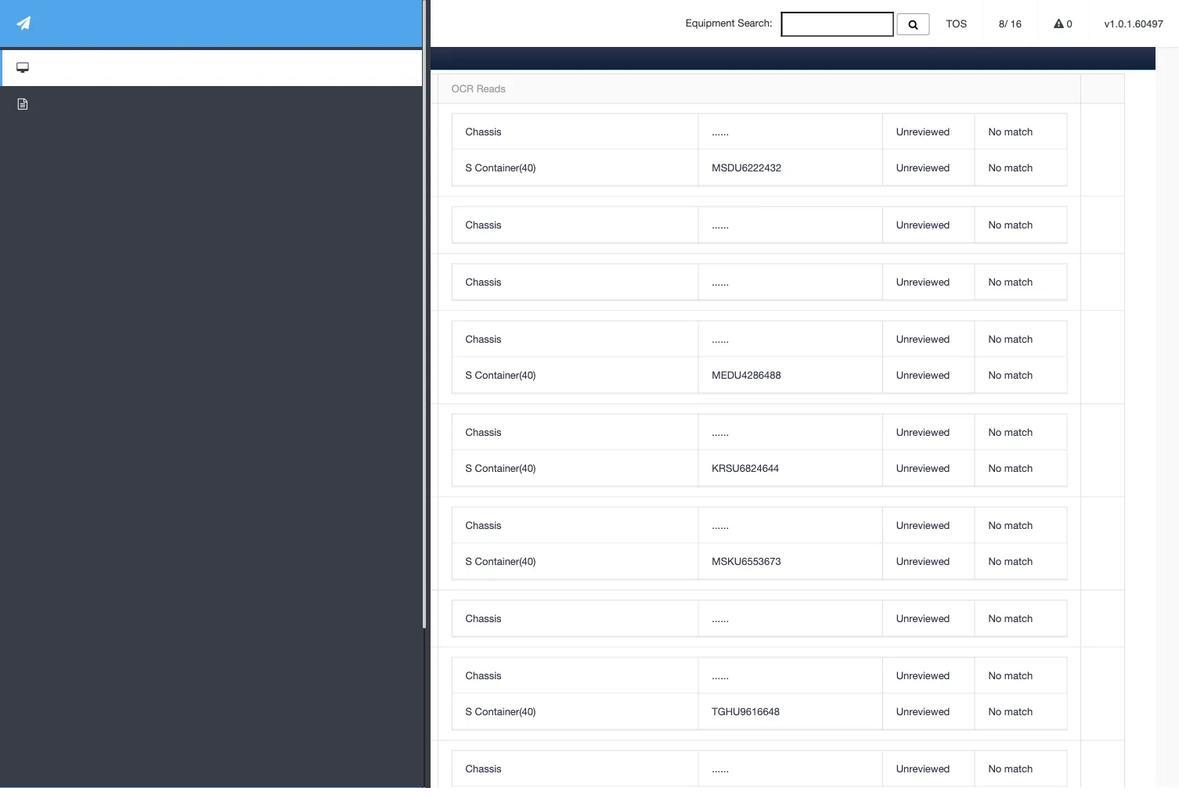 Task type: describe. For each thing, give the bounding box(es) containing it.
13 unreviewed from the top
[[897, 706, 950, 718]]

chassis cell for ...... cell for 11th unreviewed cell from the bottom
[[453, 264, 698, 300]]

14 match from the top
[[1005, 763, 1033, 775]]

13 no from the top
[[989, 706, 1002, 718]]

7 unreviewed from the top
[[897, 426, 950, 438]]

search:
[[738, 17, 773, 29]]

no match cell for seventh unreviewed cell from the bottom
[[975, 451, 1067, 487]]

2 tab from the left
[[108, 43, 179, 69]]

s container(40) cell for tghu9616648
[[453, 695, 698, 731]]

s container(40) cell for msdu6222432
[[453, 150, 698, 186]]

container(40) for msdu6222432
[[475, 161, 536, 173]]

s for msku6553673
[[466, 555, 472, 568]]

...... for chassis cell related to ...... cell related to tenth unreviewed cell from the bottom of the tab list containing transaction
[[712, 333, 729, 345]]

...... cell for 6th unreviewed cell from the bottom of the tab list containing transaction
[[698, 508, 883, 544]]

5 unreviewed cell from the top
[[883, 322, 975, 358]]

6 unreviewed cell from the top
[[883, 358, 975, 394]]

chassis cell for 4th unreviewed cell from the bottom of the tab list containing transaction's ...... cell
[[453, 601, 698, 637]]

no match for 13th unreviewed cell from the bottom
[[989, 161, 1033, 173]]

chassis for ...... cell for 12th unreviewed cell from the bottom
[[466, 219, 502, 231]]

8 no from the top
[[989, 462, 1002, 474]]

no match for 12th unreviewed cell from the bottom
[[989, 219, 1033, 231]]

9 unreviewed cell from the top
[[883, 508, 975, 544]]

no match for tenth unreviewed cell from the bottom of the tab list containing transaction
[[989, 333, 1033, 345]]

no match for 6th unreviewed cell from the bottom of the tab list containing transaction
[[989, 519, 1033, 532]]

no match for 8th unreviewed cell from the bottom
[[989, 426, 1033, 438]]

13 match from the top
[[1005, 706, 1033, 718]]

12 unreviewed from the top
[[897, 670, 950, 682]]

s container(40) cell for msku6553673
[[453, 544, 698, 580]]

chassis for ...... cell for 11th unreviewed cell from the bottom
[[466, 276, 502, 288]]

chassis for ...... cell associated with first unreviewed cell from the bottom of the tab list containing transaction
[[466, 763, 502, 775]]

8 unreviewed cell from the top
[[883, 451, 975, 487]]

11 match from the top
[[1005, 613, 1033, 625]]

s for tghu9616648
[[466, 706, 472, 718]]

s for krsu6824644
[[466, 462, 472, 474]]

4 match from the top
[[1005, 276, 1033, 288]]

no match cell for first unreviewed cell from the bottom of the tab list containing transaction
[[975, 752, 1067, 788]]

no match cell for 13th unreviewed cell from the bottom
[[975, 150, 1067, 186]]

krsu6824644 cell
[[698, 451, 883, 487]]

5 unreviewed from the top
[[897, 333, 950, 345]]

6 no from the top
[[989, 369, 1002, 381]]

1 unreviewed from the top
[[897, 125, 950, 137]]

12 match from the top
[[1005, 670, 1033, 682]]

9 no from the top
[[989, 519, 1002, 532]]

...... for 6th unreviewed cell from the bottom of the tab list containing transaction's ...... cell chassis cell
[[712, 519, 729, 532]]

13 unreviewed cell from the top
[[883, 695, 975, 731]]

6 unreviewed from the top
[[897, 369, 950, 381]]

v1.0.1.60497
[[1105, 18, 1164, 29]]

2 match from the top
[[1005, 161, 1033, 173]]

12 no from the top
[[989, 670, 1002, 682]]

...... cell for first unreviewed cell from the bottom of the tab list containing transaction
[[698, 752, 883, 788]]

...... cell for 4th unreviewed cell from the bottom of the tab list containing transaction
[[698, 601, 883, 637]]

warning image
[[1054, 18, 1065, 29]]

no match cell for 10th unreviewed cell from the top
[[975, 544, 1067, 580]]

medu4286488 cell
[[698, 358, 883, 394]]

s container(40) for msku6553673
[[466, 555, 536, 568]]

no match cell for 13th unreviewed cell from the top of the tab list containing transaction
[[975, 695, 1067, 731]]

14 unreviewed cell from the top
[[883, 752, 975, 788]]

no match cell for 12th unreviewed cell from the bottom
[[975, 207, 1067, 243]]

chassis cell for ...... cell associated with first unreviewed cell from the bottom of the tab list containing transaction
[[453, 752, 698, 788]]

9 unreviewed from the top
[[897, 519, 950, 532]]

msdu6222432 cell
[[698, 150, 883, 186]]

no match cell for 6th unreviewed cell from the bottom of the tab list containing transaction
[[975, 508, 1067, 544]]

container(40) for medu4286488
[[475, 369, 536, 381]]

11 unreviewed from the top
[[897, 613, 950, 625]]

2 unreviewed cell from the top
[[883, 150, 975, 186]]

11 unreviewed cell from the top
[[883, 601, 975, 637]]

8 unreviewed from the top
[[897, 462, 950, 474]]

no match cell for 12th unreviewed cell from the top of the tab list containing transaction
[[975, 659, 1067, 695]]

container(40) for krsu6824644
[[475, 462, 536, 474]]

2 unreviewed from the top
[[897, 161, 950, 173]]

3 no from the top
[[989, 219, 1002, 231]]

5 no from the top
[[989, 333, 1002, 345]]

0
[[1065, 18, 1073, 29]]

1 match from the top
[[1005, 125, 1033, 137]]

equipment
[[686, 17, 735, 29]]

5 match from the top
[[1005, 333, 1033, 345]]

...... for ...... cell related to first unreviewed cell from the top's chassis cell
[[712, 125, 729, 137]]

6 match from the top
[[1005, 369, 1033, 381]]

4 unreviewed cell from the top
[[883, 264, 975, 300]]

chassis for ...... cell related to tenth unreviewed cell from the bottom of the tab list containing transaction
[[466, 333, 502, 345]]

4 no from the top
[[989, 276, 1002, 288]]

8/ 16
[[1000, 18, 1022, 29]]

1 tab from the left
[[55, 43, 111, 70]]

11 no from the top
[[989, 613, 1002, 625]]

1 no from the top
[[989, 125, 1002, 137]]

chassis cell for ...... cell for 12th unreviewed cell from the bottom
[[453, 207, 698, 243]]

s container(40) cell for medu4286488
[[453, 358, 698, 394]]

2 no from the top
[[989, 161, 1002, 173]]

chassis for 6th unreviewed cell from the bottom of the tab list containing transaction's ...... cell
[[466, 519, 502, 532]]

s container(40) for krsu6824644
[[466, 462, 536, 474]]

1 unreviewed cell from the top
[[883, 114, 975, 150]]

search image
[[909, 19, 919, 30]]

equipment search:
[[686, 17, 781, 29]]

container(40) for msku6553673
[[475, 555, 536, 568]]



Task type: locate. For each thing, give the bounding box(es) containing it.
chassis cell for ...... cell for 8th unreviewed cell from the bottom
[[453, 415, 698, 451]]

10 no match from the top
[[989, 555, 1033, 568]]

7 no match from the top
[[989, 426, 1033, 438]]

ap20231016001768
[[66, 773, 159, 786]]

......
[[712, 125, 729, 137], [712, 219, 729, 231], [712, 276, 729, 288], [712, 333, 729, 345], [712, 426, 729, 438], [712, 519, 729, 532], [712, 613, 729, 625], [712, 670, 729, 682], [712, 763, 729, 775]]

14 no from the top
[[989, 763, 1002, 775]]

tghu9616648
[[712, 706, 780, 718]]

no match cell for 8th unreviewed cell from the bottom
[[975, 415, 1067, 451]]

row containing transaction
[[53, 74, 1125, 104]]

13 no match cell from the top
[[975, 695, 1067, 731]]

...... cell for 11th unreviewed cell from the bottom
[[698, 264, 883, 300]]

tab
[[55, 43, 111, 70], [108, 43, 179, 69]]

6 no match cell from the top
[[975, 358, 1067, 394]]

grid inside tab list
[[53, 74, 1125, 789]]

8 match from the top
[[1005, 462, 1033, 474]]

...... for chassis cell related to ...... cell for 8th unreviewed cell from the bottom
[[712, 426, 729, 438]]

transaction
[[66, 82, 119, 94]]

...... for ...... cell for 11th unreviewed cell from the bottom chassis cell
[[712, 276, 729, 288]]

7 unreviewed cell from the top
[[883, 415, 975, 451]]

...... cell for tenth unreviewed cell from the bottom of the tab list containing transaction
[[698, 322, 883, 358]]

no match cell for 9th unreviewed cell from the bottom
[[975, 358, 1067, 394]]

krsu6824644
[[712, 462, 780, 474]]

...... for 4th unreviewed cell from the bottom of the tab list containing transaction's ...... cell's chassis cell
[[712, 613, 729, 625]]

tab list containing transaction
[[52, 43, 1156, 789]]

9 ...... cell from the top
[[698, 752, 883, 788]]

...... for chassis cell associated with ...... cell for 12th unreviewed cell from the bottom
[[712, 219, 729, 231]]

14 unreviewed from the top
[[897, 763, 950, 775]]

row
[[53, 74, 1125, 104], [53, 104, 1125, 197], [453, 114, 1067, 150], [453, 150, 1067, 186], [53, 197, 1125, 254], [453, 207, 1067, 243], [53, 254, 1125, 311], [453, 264, 1067, 300], [53, 311, 1125, 405], [453, 322, 1067, 358], [453, 358, 1067, 394], [53, 405, 1125, 498], [453, 415, 1067, 451], [453, 451, 1067, 487], [53, 498, 1125, 591], [453, 508, 1067, 544], [453, 544, 1067, 580], [53, 591, 1125, 648], [453, 601, 1067, 637], [53, 648, 1125, 742], [453, 659, 1067, 695], [453, 695, 1067, 731], [53, 742, 1125, 789], [453, 752, 1067, 788], [453, 788, 1067, 789]]

no match
[[989, 125, 1033, 137], [989, 161, 1033, 173], [989, 219, 1033, 231], [989, 276, 1033, 288], [989, 333, 1033, 345], [989, 369, 1033, 381], [989, 426, 1033, 438], [989, 462, 1033, 474], [989, 519, 1033, 532], [989, 555, 1033, 568], [989, 613, 1033, 625], [989, 670, 1033, 682], [989, 706, 1033, 718], [989, 763, 1033, 775]]

3 ...... from the top
[[712, 276, 729, 288]]

grid containing transaction
[[53, 74, 1125, 789]]

2 ...... from the top
[[712, 219, 729, 231]]

...... cell for first unreviewed cell from the top
[[698, 114, 883, 150]]

5 chassis cell from the top
[[453, 415, 698, 451]]

no match for 10th unreviewed cell from the top
[[989, 555, 1033, 568]]

chassis for ...... cell for 8th unreviewed cell from the bottom
[[466, 426, 502, 438]]

None field
[[781, 12, 894, 37]]

cell
[[53, 104, 252, 197], [252, 104, 325, 197], [325, 104, 438, 197], [1081, 104, 1125, 197], [53, 197, 252, 254], [252, 197, 325, 254], [325, 197, 438, 254], [1081, 197, 1125, 254], [53, 254, 252, 311], [252, 254, 325, 311], [325, 254, 438, 311], [1081, 254, 1125, 311], [53, 311, 252, 405], [252, 311, 325, 405], [325, 311, 438, 405], [1081, 311, 1125, 405], [53, 405, 252, 498], [252, 405, 325, 498], [325, 405, 438, 498], [1081, 405, 1125, 498], [53, 498, 252, 591], [252, 498, 325, 591], [325, 498, 438, 591], [1081, 498, 1125, 591], [53, 591, 252, 648], [252, 591, 325, 648], [325, 591, 438, 648], [1081, 591, 1125, 648], [53, 648, 252, 742], [252, 648, 325, 742], [325, 648, 438, 742], [1081, 648, 1125, 742], [252, 742, 325, 789], [325, 742, 438, 789], [1081, 742, 1125, 789], [453, 788, 698, 789], [698, 788, 883, 789], [883, 788, 975, 789], [975, 788, 1067, 789]]

grid
[[53, 74, 1125, 789]]

9 ...... from the top
[[712, 763, 729, 775]]

2 s container(40) cell from the top
[[453, 358, 698, 394]]

s for medu4286488
[[466, 369, 472, 381]]

no match for seventh unreviewed cell from the bottom
[[989, 462, 1033, 474]]

7 match from the top
[[1005, 426, 1033, 438]]

msdu6222432
[[712, 161, 782, 173]]

12 no match cell from the top
[[975, 659, 1067, 695]]

10 match from the top
[[1005, 555, 1033, 568]]

chassis
[[466, 125, 502, 137], [466, 219, 502, 231], [466, 276, 502, 288], [466, 333, 502, 345], [466, 426, 502, 438], [466, 519, 502, 532], [466, 613, 502, 625], [466, 670, 502, 682], [466, 763, 502, 775]]

v1.0.1.60497 button
[[1089, 0, 1180, 47]]

s container(40)
[[466, 161, 536, 173], [466, 369, 536, 381], [466, 462, 536, 474], [466, 555, 536, 568], [466, 706, 536, 718]]

6 no match from the top
[[989, 369, 1033, 381]]

unreviewed cell
[[883, 114, 975, 150], [883, 150, 975, 186], [883, 207, 975, 243], [883, 264, 975, 300], [883, 322, 975, 358], [883, 358, 975, 394], [883, 415, 975, 451], [883, 451, 975, 487], [883, 508, 975, 544], [883, 544, 975, 580], [883, 601, 975, 637], [883, 659, 975, 695], [883, 695, 975, 731], [883, 752, 975, 788]]

no match cell for first unreviewed cell from the top
[[975, 114, 1067, 150]]

10 no from the top
[[989, 555, 1002, 568]]

14 no match cell from the top
[[975, 752, 1067, 788]]

4 unreviewed from the top
[[897, 276, 950, 288]]

type
[[367, 82, 388, 94]]

...... cell for 8th unreviewed cell from the bottom
[[698, 415, 883, 451]]

4 chassis cell from the top
[[453, 322, 698, 358]]

1 s container(40) from the top
[[466, 161, 536, 173]]

chassis for ...... cell related to first unreviewed cell from the top
[[466, 125, 502, 137]]

2 s from the top
[[466, 369, 472, 381]]

5 ...... cell from the top
[[698, 415, 883, 451]]

10 no match cell from the top
[[975, 544, 1067, 580]]

7 chassis from the top
[[466, 613, 502, 625]]

7 ...... cell from the top
[[698, 601, 883, 637]]

no match cell for 4th unreviewed cell from the bottom of the tab list containing transaction
[[975, 601, 1067, 637]]

3 unreviewed from the top
[[897, 219, 950, 231]]

2 chassis cell from the top
[[453, 207, 698, 243]]

chassis cell
[[453, 114, 698, 150], [453, 207, 698, 243], [453, 264, 698, 300], [453, 322, 698, 358], [453, 415, 698, 451], [453, 508, 698, 544], [453, 601, 698, 637], [453, 659, 698, 695], [453, 752, 698, 788]]

...... cell for 12th unreviewed cell from the top of the tab list containing transaction
[[698, 659, 883, 695]]

8/ 16 button
[[984, 0, 1038, 47]]

chassis cell for 12th unreviewed cell from the top of the tab list containing transaction's ...... cell
[[453, 659, 698, 695]]

4 s container(40) cell from the top
[[453, 544, 698, 580]]

no match cell
[[975, 114, 1067, 150], [975, 150, 1067, 186], [975, 207, 1067, 243], [975, 264, 1067, 300], [975, 322, 1067, 358], [975, 358, 1067, 394], [975, 415, 1067, 451], [975, 451, 1067, 487], [975, 508, 1067, 544], [975, 544, 1067, 580], [975, 601, 1067, 637], [975, 659, 1067, 695], [975, 695, 1067, 731], [975, 752, 1067, 788]]

4 s container(40) from the top
[[466, 555, 536, 568]]

9 chassis from the top
[[466, 763, 502, 775]]

2 no match from the top
[[989, 161, 1033, 173]]

tghu9616648 cell
[[698, 695, 883, 731]]

tab list
[[52, 43, 1156, 789]]

no match cell for 11th unreviewed cell from the bottom
[[975, 264, 1067, 300]]

0 button
[[1039, 0, 1089, 47]]

...... cell
[[698, 114, 883, 150], [698, 207, 883, 243], [698, 264, 883, 300], [698, 322, 883, 358], [698, 415, 883, 451], [698, 508, 883, 544], [698, 601, 883, 637], [698, 659, 883, 695], [698, 752, 883, 788]]

12 unreviewed cell from the top
[[883, 659, 975, 695]]

no match for first unreviewed cell from the bottom of the tab list containing transaction
[[989, 763, 1033, 775]]

s container(40) for msdu6222432
[[466, 161, 536, 173]]

6 chassis from the top
[[466, 519, 502, 532]]

11 no match cell from the top
[[975, 601, 1067, 637]]

no match for 13th unreviewed cell from the top of the tab list containing transaction
[[989, 706, 1033, 718]]

7 no from the top
[[989, 426, 1002, 438]]

tos
[[947, 18, 967, 29]]

7 ...... from the top
[[712, 613, 729, 625]]

3 unreviewed cell from the top
[[883, 207, 975, 243]]

unreviewed
[[897, 125, 950, 137], [897, 161, 950, 173], [897, 219, 950, 231], [897, 276, 950, 288], [897, 333, 950, 345], [897, 369, 950, 381], [897, 426, 950, 438], [897, 462, 950, 474], [897, 519, 950, 532], [897, 555, 950, 568], [897, 613, 950, 625], [897, 670, 950, 682], [897, 706, 950, 718], [897, 763, 950, 775]]

5 s container(40) cell from the top
[[453, 695, 698, 731]]

s for msdu6222432
[[466, 161, 472, 173]]

1 ...... from the top
[[712, 125, 729, 137]]

s container(40) cell for krsu6824644
[[453, 451, 698, 487]]

9 no match from the top
[[989, 519, 1033, 532]]

3 s container(40) from the top
[[466, 462, 536, 474]]

s container(40) for medu4286488
[[466, 369, 536, 381]]

chassis for 4th unreviewed cell from the bottom of the tab list containing transaction's ...... cell
[[466, 613, 502, 625]]

no match for first unreviewed cell from the top
[[989, 125, 1033, 137]]

node
[[266, 82, 291, 94]]

ocr reads
[[452, 82, 506, 94]]

tos button
[[931, 0, 983, 47]]

no
[[989, 125, 1002, 137], [989, 161, 1002, 173], [989, 219, 1002, 231], [989, 276, 1002, 288], [989, 333, 1002, 345], [989, 369, 1002, 381], [989, 426, 1002, 438], [989, 462, 1002, 474], [989, 519, 1002, 532], [989, 555, 1002, 568], [989, 613, 1002, 625], [989, 670, 1002, 682], [989, 706, 1002, 718], [989, 763, 1002, 775]]

3 chassis cell from the top
[[453, 264, 698, 300]]

2 container(40) from the top
[[475, 369, 536, 381]]

12 no match from the top
[[989, 670, 1033, 682]]

10 unreviewed from the top
[[897, 555, 950, 568]]

2 no match cell from the top
[[975, 150, 1067, 186]]

...... for chassis cell for 12th unreviewed cell from the top of the tab list containing transaction's ...... cell
[[712, 670, 729, 682]]

chassis cell for ...... cell related to tenth unreviewed cell from the bottom of the tab list containing transaction
[[453, 322, 698, 358]]

chassis for 12th unreviewed cell from the top of the tab list containing transaction's ...... cell
[[466, 670, 502, 682]]

1 chassis from the top
[[466, 125, 502, 137]]

chassis cell for ...... cell related to first unreviewed cell from the top
[[453, 114, 698, 150]]

6 ...... cell from the top
[[698, 508, 883, 544]]

13 no match from the top
[[989, 706, 1033, 718]]

medu4286488
[[712, 369, 782, 381]]

16
[[1011, 18, 1022, 29]]

s
[[466, 161, 472, 173], [466, 369, 472, 381], [466, 462, 472, 474], [466, 555, 472, 568], [466, 706, 472, 718]]

8/
[[1000, 18, 1008, 29]]

5 s from the top
[[466, 706, 472, 718]]

no match cell for tenth unreviewed cell from the bottom of the tab list containing transaction
[[975, 322, 1067, 358]]

msku6553673
[[712, 555, 782, 568]]

row group
[[53, 104, 1125, 789], [453, 114, 1067, 186], [453, 322, 1067, 394], [453, 415, 1067, 487], [453, 508, 1067, 580], [453, 659, 1067, 731], [453, 752, 1067, 789]]

no match for 12th unreviewed cell from the top of the tab list containing transaction
[[989, 670, 1033, 682]]

s container(40) for tghu9616648
[[466, 706, 536, 718]]

8 ...... cell from the top
[[698, 659, 883, 695]]

5 chassis from the top
[[466, 426, 502, 438]]

no match for 4th unreviewed cell from the bottom of the tab list containing transaction
[[989, 613, 1033, 625]]

reads
[[477, 82, 506, 94]]

no match for 9th unreviewed cell from the bottom
[[989, 369, 1033, 381]]

1 container(40) from the top
[[475, 161, 536, 173]]

3 match from the top
[[1005, 219, 1033, 231]]

msku6553673 cell
[[698, 544, 883, 580]]

container(40) for tghu9616648
[[475, 706, 536, 718]]

2 s container(40) from the top
[[466, 369, 536, 381]]

s container(40) cell
[[453, 150, 698, 186], [453, 358, 698, 394], [453, 451, 698, 487], [453, 544, 698, 580], [453, 695, 698, 731]]

navigation
[[0, 0, 210, 122]]

9 no match cell from the top
[[975, 508, 1067, 544]]

ocr
[[452, 82, 474, 94]]

...... cell for 12th unreviewed cell from the bottom
[[698, 207, 883, 243]]

1 no match from the top
[[989, 125, 1033, 137]]

1 s from the top
[[466, 161, 472, 173]]

match
[[1005, 125, 1033, 137], [1005, 161, 1033, 173], [1005, 219, 1033, 231], [1005, 276, 1033, 288], [1005, 333, 1033, 345], [1005, 369, 1033, 381], [1005, 426, 1033, 438], [1005, 462, 1033, 474], [1005, 519, 1033, 532], [1005, 555, 1033, 568], [1005, 613, 1033, 625], [1005, 670, 1033, 682], [1005, 706, 1033, 718], [1005, 763, 1033, 775]]

container(40)
[[475, 161, 536, 173], [475, 369, 536, 381], [475, 462, 536, 474], [475, 555, 536, 568], [475, 706, 536, 718]]

1 chassis cell from the top
[[453, 114, 698, 150]]

move
[[339, 82, 364, 94]]

chassis cell for 6th unreviewed cell from the bottom of the tab list containing transaction's ...... cell
[[453, 508, 698, 544]]

...... for ...... cell associated with first unreviewed cell from the bottom of the tab list containing transaction's chassis cell
[[712, 763, 729, 775]]

6 ...... from the top
[[712, 519, 729, 532]]

no match for 11th unreviewed cell from the bottom
[[989, 276, 1033, 288]]

8 ...... from the top
[[712, 670, 729, 682]]

9 chassis cell from the top
[[453, 752, 698, 788]]

5 ...... from the top
[[712, 426, 729, 438]]

9 match from the top
[[1005, 519, 1033, 532]]

6 chassis cell from the top
[[453, 508, 698, 544]]

7 chassis cell from the top
[[453, 601, 698, 637]]

move type
[[339, 82, 388, 94]]

10 unreviewed cell from the top
[[883, 544, 975, 580]]



Task type: vqa. For each thing, say whether or not it's contained in the screenshot.
10th the No match cell from the bottom of the page
yes



